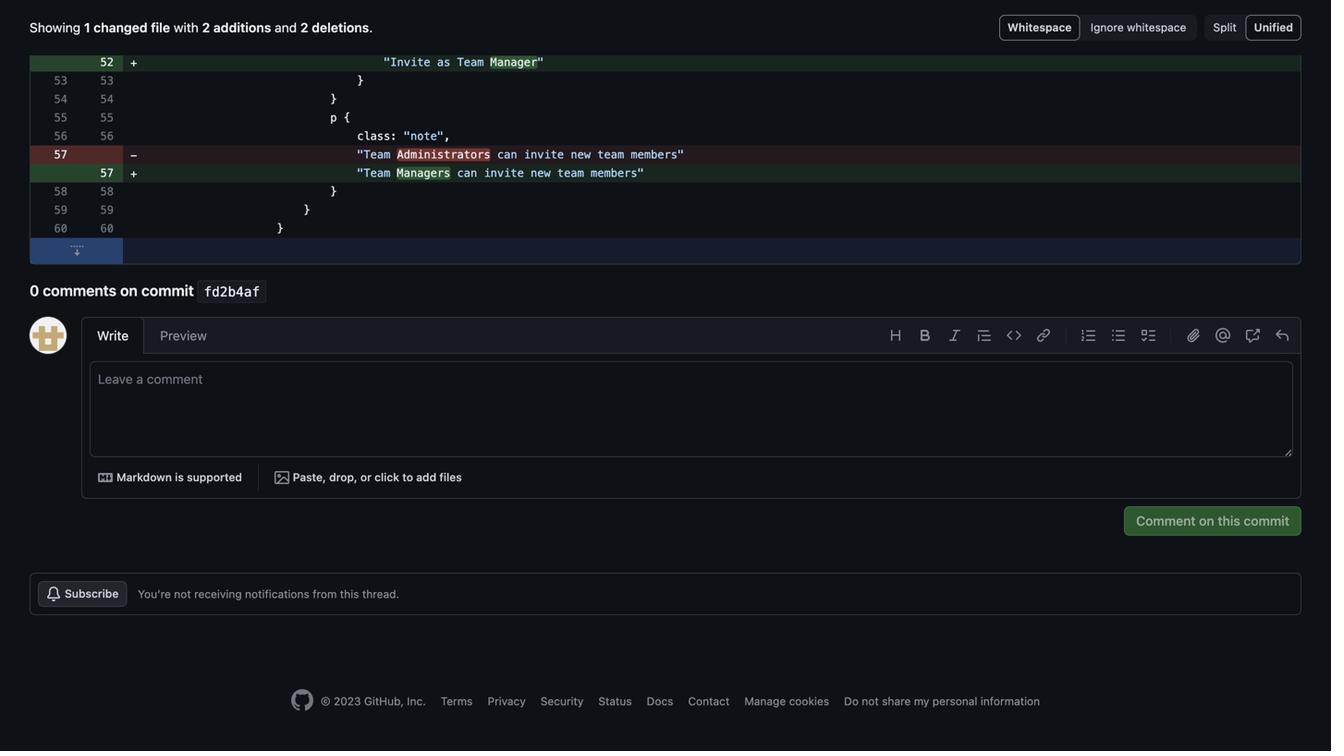Task type: describe. For each thing, give the bounding box(es) containing it.
paste, drop, or click to add files button
[[266, 465, 471, 491]]

terms link
[[441, 695, 473, 708]]

invite for managers
[[484, 167, 524, 180]]

not for you're
[[174, 588, 191, 601]]

"team managers can invite new team members"
[[357, 167, 644, 180]]

{
[[344, 112, 350, 125]]

"note"
[[404, 130, 444, 143]]

you're
[[138, 588, 171, 601]]

fd2b4af
[[204, 284, 260, 300]]

information
[[981, 695, 1041, 708]]

file
[[151, 20, 170, 35]]

  text field inside write tab panel
[[91, 362, 1293, 457]]

inc.
[[407, 695, 426, 708]]

bell image
[[46, 587, 61, 602]]

new for managers
[[531, 167, 551, 180]]

split button
[[1208, 18, 1244, 38]]

can for administrators
[[497, 149, 518, 162]]

personal
[[933, 695, 978, 708]]

whitespace
[[1008, 21, 1072, 34]]

do
[[844, 695, 859, 708]]

©
[[321, 695, 331, 708]]

receiving
[[194, 588, 242, 601]]

mention image
[[1216, 328, 1231, 343]]

cross reference image
[[1246, 328, 1261, 343]]

team for "team managers can invite new team members"
[[558, 167, 584, 180]]

changed
[[94, 20, 148, 35]]

homepage image
[[291, 690, 313, 712]]

add a comment tab list
[[81, 317, 223, 354]]

subscribe
[[65, 588, 119, 600]]

my
[[914, 695, 930, 708]]

expand down image
[[70, 243, 85, 258]]

0 horizontal spatial this
[[340, 588, 359, 601]]

"team for "team managers can invite new team members"
[[357, 167, 391, 180]]

class: "note" ,
[[143, 130, 451, 143]]

italic image
[[948, 328, 963, 343]]

bold image
[[918, 328, 933, 343]]

class:
[[357, 130, 397, 143]]

terms
[[441, 695, 473, 708]]

ignore
[[1091, 21, 1124, 34]]

markdown image
[[98, 471, 113, 485]]

security link
[[541, 695, 584, 708]]

showing 1 changed file with 2 additions and 2 deletions .
[[30, 20, 373, 35]]

whitespace
[[1127, 21, 1187, 34]]

"invite
[[384, 56, 431, 69]]

"team administrators can invite new team members"
[[357, 149, 685, 162]]

team for "team administrators can invite new team members"
[[598, 149, 624, 162]]

supported
[[187, 471, 242, 484]]

to
[[403, 471, 413, 484]]

0
[[30, 282, 39, 300]]

unified
[[1255, 21, 1294, 34]]

with
[[174, 20, 199, 35]]

split
[[1214, 21, 1237, 34]]

comment on this commit button
[[1125, 507, 1302, 536]]

tasklist image
[[1141, 328, 1156, 343]]

preview button
[[144, 317, 223, 354]]

privacy link
[[488, 695, 526, 708]]

heading image
[[889, 328, 904, 343]]

from
[[313, 588, 337, 601]]

© 2023 github, inc.
[[321, 695, 426, 708]]

docs
[[647, 695, 674, 708]]

ignore whitespace
[[1091, 21, 1187, 34]]

diff view list
[[1205, 15, 1302, 41]]

as
[[437, 56, 451, 69]]

.
[[369, 20, 373, 35]]

list ordered image
[[1082, 328, 1097, 343]]

do not share my personal information button
[[844, 693, 1041, 710]]

contact
[[689, 695, 730, 708]]

new for administrators
[[571, 149, 591, 162]]

managers
[[397, 167, 451, 180]]

this inside the comment on this commit button
[[1218, 514, 1241, 529]]

commit for this
[[1244, 514, 1290, 529]]

1
[[84, 20, 90, 35]]

status link
[[599, 695, 632, 708]]

status
[[599, 695, 632, 708]]

manage cookies
[[745, 695, 830, 708]]

p
[[330, 112, 337, 125]]

write
[[97, 328, 129, 343]]

subscribe button
[[38, 582, 127, 607]]

files
[[440, 471, 462, 484]]

link image
[[1037, 328, 1052, 343]]



Task type: locate. For each thing, give the bounding box(es) containing it.
new
[[571, 149, 591, 162], [531, 167, 551, 180]]

privacy
[[488, 695, 526, 708]]

"team
[[357, 149, 391, 162], [357, 167, 391, 180]]

2023
[[334, 695, 361, 708]]

1 horizontal spatial this
[[1218, 514, 1241, 529]]

invite for administrators
[[524, 149, 564, 162]]

0 vertical spatial members"
[[631, 149, 685, 162]]

comment on this commit
[[1137, 514, 1290, 529]]

ignore whitespace button
[[1083, 18, 1195, 38]]

list unordered image
[[1112, 328, 1126, 343]]

0 vertical spatial this
[[1218, 514, 1241, 529]]

not right do
[[862, 695, 879, 708]]

1 vertical spatial new
[[531, 167, 551, 180]]

github,
[[364, 695, 404, 708]]

0 horizontal spatial can
[[457, 167, 477, 180]]

you're not receiving notifications from this thread.
[[138, 588, 400, 601]]

deletions
[[312, 20, 369, 35]]

not inside button
[[862, 695, 879, 708]]

1 vertical spatial invite
[[484, 167, 524, 180]]

0 horizontal spatial team
[[558, 167, 584, 180]]

on inside button
[[1200, 514, 1215, 529]]

1 horizontal spatial team
[[598, 149, 624, 162]]

team
[[457, 56, 484, 69]]

this right "from"
[[340, 588, 359, 601]]

paste, drop, or click to add files
[[293, 471, 462, 484]]

0 horizontal spatial new
[[531, 167, 551, 180]]

invite down the '"team administrators can invite new team members"'
[[484, 167, 524, 180]]

"
[[538, 56, 544, 69]]

}
[[357, 75, 364, 88], [330, 93, 337, 106], [330, 186, 337, 199], [304, 204, 310, 217], [277, 223, 284, 236]]

additions
[[213, 20, 271, 35]]

on
[[120, 282, 138, 300], [1200, 514, 1215, 529]]

2 2 from the left
[[301, 20, 309, 35]]

notifications
[[245, 588, 310, 601]]

comments
[[43, 282, 117, 300]]

0 horizontal spatial commit
[[141, 282, 194, 300]]

docs link
[[647, 695, 674, 708]]

new down the '"team administrators can invite new team members"'
[[531, 167, 551, 180]]

2 right with
[[202, 20, 210, 35]]

commit
[[141, 282, 194, 300], [1244, 514, 1290, 529]]

0 vertical spatial invite
[[524, 149, 564, 162]]

0 horizontal spatial 2
[[202, 20, 210, 35]]

2
[[202, 20, 210, 35], [301, 20, 309, 35]]

not right you're
[[174, 588, 191, 601]]

@johnsmith43233 image
[[30, 317, 67, 354]]

preview
[[160, 328, 207, 343]]

"team for "team administrators can invite new team members"
[[357, 149, 391, 162]]

2 right the and
[[301, 20, 309, 35]]

  text field
[[91, 362, 1293, 457]]

or
[[361, 471, 372, 484]]

invite
[[524, 149, 564, 162], [484, 167, 524, 180]]

write button
[[81, 317, 144, 354]]

"invite as team manager "
[[384, 56, 544, 69]]

1 horizontal spatial not
[[862, 695, 879, 708]]

commit inside button
[[1244, 514, 1290, 529]]

do not share my personal information
[[844, 695, 1041, 708]]

whitespace button
[[1003, 18, 1078, 38]]

2 "team from the top
[[357, 167, 391, 180]]

1 vertical spatial on
[[1200, 514, 1215, 529]]

1 vertical spatial "team
[[357, 167, 391, 180]]

members" for "team managers can invite new team members"
[[591, 167, 644, 180]]

paperclip image
[[1187, 328, 1201, 343]]

add
[[416, 471, 437, 484]]

can up the ""team managers can invite new team members"" at the left of page
[[497, 149, 518, 162]]

is
[[175, 471, 184, 484]]

members"
[[631, 149, 685, 162], [591, 167, 644, 180]]

1 "team from the top
[[357, 149, 391, 162]]

thread.
[[362, 588, 400, 601]]

1 vertical spatial members"
[[591, 167, 644, 180]]

manage
[[745, 695, 786, 708]]

1 vertical spatial commit
[[1244, 514, 1290, 529]]

can down administrators
[[457, 167, 477, 180]]

image image
[[274, 471, 289, 485]]

write tab panel
[[82, 361, 1301, 498]]

1 vertical spatial not
[[862, 695, 879, 708]]

0 vertical spatial not
[[174, 588, 191, 601]]

and
[[275, 20, 297, 35]]

0 vertical spatial new
[[571, 149, 591, 162]]

members" for "team administrators can invite new team members"
[[631, 149, 685, 162]]

security
[[541, 695, 584, 708]]

quote image
[[978, 328, 992, 343]]

1 vertical spatial can
[[457, 167, 477, 180]]

1 horizontal spatial new
[[571, 149, 591, 162]]

on right comment
[[1200, 514, 1215, 529]]

markdown
[[117, 471, 172, 484]]

click
[[375, 471, 400, 484]]

1 vertical spatial team
[[558, 167, 584, 180]]

1 horizontal spatial commit
[[1244, 514, 1290, 529]]

1 horizontal spatial on
[[1200, 514, 1215, 529]]

code image
[[1007, 328, 1022, 343]]

0 comments     on commit fd2b4af
[[30, 282, 260, 300]]

0 vertical spatial team
[[598, 149, 624, 162]]

,
[[444, 130, 451, 143]]

showing
[[30, 20, 81, 35]]

this
[[1218, 514, 1241, 529], [340, 588, 359, 601]]

invite up the ""team managers can invite new team members"" at the left of page
[[524, 149, 564, 162]]

1 vertical spatial this
[[340, 588, 359, 601]]

this right comment
[[1218, 514, 1241, 529]]

0 horizontal spatial not
[[174, 588, 191, 601]]

0 horizontal spatial on
[[120, 282, 138, 300]]

share
[[882, 695, 911, 708]]

can for managers
[[457, 167, 477, 180]]

manage cookies button
[[745, 693, 830, 710]]

commit for on
[[141, 282, 194, 300]]

0 vertical spatial can
[[497, 149, 518, 162]]

0 vertical spatial commit
[[141, 282, 194, 300]]

markdown is supported link
[[90, 465, 251, 491]]

can
[[497, 149, 518, 162], [457, 167, 477, 180]]

1 2 from the left
[[202, 20, 210, 35]]

1 horizontal spatial can
[[497, 149, 518, 162]]

team
[[598, 149, 624, 162], [558, 167, 584, 180]]

paste,
[[293, 471, 326, 484]]

contact link
[[689, 695, 730, 708]]

unified button
[[1249, 18, 1299, 38]]

reply image
[[1275, 328, 1290, 343]]

not
[[174, 588, 191, 601], [862, 695, 879, 708]]

comment
[[1137, 514, 1196, 529]]

administrators
[[397, 149, 491, 162]]

new up the ""team managers can invite new team members"" at the left of page
[[571, 149, 591, 162]]

whitespace list
[[1000, 15, 1197, 41]]

1 horizontal spatial 2
[[301, 20, 309, 35]]

0 vertical spatial on
[[120, 282, 138, 300]]

not for do
[[862, 695, 879, 708]]

drop,
[[329, 471, 358, 484]]

0 vertical spatial "team
[[357, 149, 391, 162]]

on up write button
[[120, 282, 138, 300]]

p {
[[143, 112, 350, 125]]

manager
[[491, 56, 538, 69]]

markdown is supported
[[117, 471, 242, 484]]

cookies
[[789, 695, 830, 708]]



Task type: vqa. For each thing, say whether or not it's contained in the screenshot.
View
no



